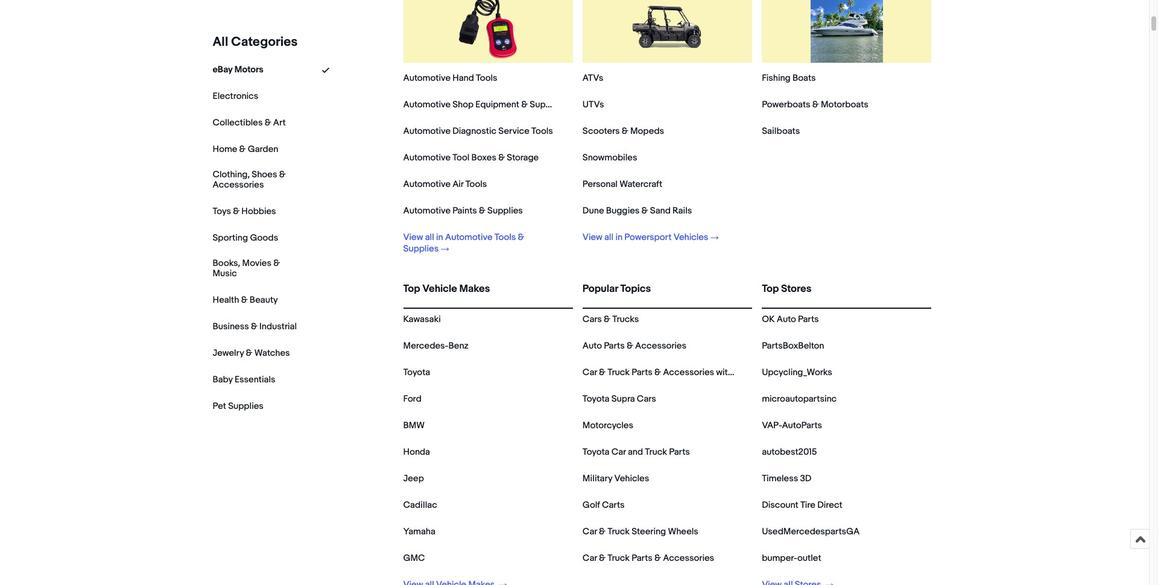 Task type: describe. For each thing, give the bounding box(es) containing it.
supplies right paints
[[487, 205, 523, 217]]

golf carts
[[583, 499, 625, 511]]

utvs
[[583, 99, 604, 110]]

art
[[273, 117, 286, 128]]

supra
[[611, 393, 635, 405]]

honda
[[403, 446, 430, 458]]

sporting goods link
[[213, 232, 278, 244]]

pet supplies
[[213, 400, 263, 412]]

automotive hand tools link
[[403, 72, 497, 84]]

& inside clothing, shoes & accessories
[[279, 169, 286, 180]]

baby
[[213, 374, 233, 385]]

motorcycles
[[583, 420, 633, 431]]

toyota car and truck parts link
[[583, 446, 690, 458]]

personal
[[583, 179, 618, 190]]

yamaha
[[403, 526, 435, 537]]

jewelry & watches link
[[213, 347, 290, 359]]

top stores
[[762, 283, 811, 295]]

all for automotive
[[425, 232, 434, 243]]

automotive for automotive shop equipment & supplies
[[403, 99, 451, 110]]

toyota for toyota supra cars
[[583, 393, 609, 405]]

part
[[803, 367, 819, 378]]

toys & hobbies
[[213, 206, 276, 217]]

electronics link
[[213, 90, 258, 102]]

wheels
[[668, 526, 698, 537]]

sporting goods
[[213, 232, 278, 244]]

stores
[[781, 283, 811, 295]]

truck for car & truck parts & accessories without performance part
[[607, 367, 630, 378]]

sailboats
[[762, 125, 800, 137]]

fishing
[[762, 72, 791, 84]]

automotive for automotive air tools
[[403, 179, 451, 190]]

motorcycles link
[[583, 420, 633, 431]]

military vehicles link
[[583, 473, 649, 484]]

parts down car & truck steering wheels on the bottom of the page
[[632, 552, 652, 564]]

supplies right pet at bottom left
[[228, 400, 263, 412]]

ebay
[[213, 64, 232, 75]]

powersport
[[624, 232, 672, 243]]

sailboats link
[[762, 125, 800, 137]]

0 vertical spatial cars
[[583, 314, 602, 325]]

parts down auto parts & accessories "link"
[[632, 367, 652, 378]]

car & truck steering wheels link
[[583, 526, 698, 537]]

mercedes-benz link
[[403, 340, 468, 352]]

car & truck steering wheels
[[583, 526, 698, 537]]

ebay motors
[[213, 64, 263, 75]]

partsboxbelton
[[762, 340, 824, 352]]

cadillac link
[[403, 499, 437, 511]]

view all in powersport vehicles link
[[583, 232, 719, 243]]

autobest2015 link
[[762, 446, 817, 458]]

clothing, shoes & accessories link
[[213, 169, 297, 190]]

boats
[[792, 72, 816, 84]]

toys
[[213, 206, 231, 217]]

storage
[[507, 152, 539, 163]]

toys & hobbies link
[[213, 206, 276, 217]]

usedmercedespartsga link
[[762, 526, 860, 537]]

tools inside view all in automotive tools & supplies
[[494, 232, 516, 243]]

topics
[[620, 283, 651, 295]]

boats image
[[811, 0, 883, 63]]

view all in automotive tools & supplies link
[[403, 232, 556, 255]]

automotive for automotive tool boxes & storage
[[403, 152, 451, 163]]

scooters & mopeds
[[583, 125, 664, 137]]

accessories inside clothing, shoes & accessories
[[213, 179, 264, 190]]

automotive shop equipment & supplies
[[403, 99, 565, 110]]

yamaha link
[[403, 526, 435, 537]]

view all in automotive tools & supplies
[[403, 232, 524, 255]]

rails
[[672, 205, 692, 217]]

dune buggies & sand rails link
[[583, 205, 692, 217]]

vap-autoparts
[[762, 420, 822, 431]]

personal watercraft link
[[583, 179, 662, 190]]

1 vertical spatial cars
[[637, 393, 656, 405]]

usedmercedespartsga
[[762, 526, 860, 537]]

automotive paints & supplies
[[403, 205, 523, 217]]

ebay motors link
[[213, 64, 263, 75]]

auto parts & accessories
[[583, 340, 686, 352]]

top for top vehicle makes
[[403, 283, 420, 295]]

truck for car & truck steering wheels
[[607, 526, 630, 537]]

scooters & mopeds link
[[583, 125, 664, 137]]

accessories down the trucks
[[635, 340, 686, 352]]

electronics
[[213, 90, 258, 102]]

tool
[[452, 152, 469, 163]]

business & industrial
[[213, 321, 297, 332]]

& inside view all in automotive tools & supplies
[[518, 232, 524, 243]]

health & beauty
[[213, 294, 278, 306]]

car for car & truck parts & accessories without performance part
[[583, 367, 597, 378]]

honda link
[[403, 446, 430, 458]]

sand
[[650, 205, 671, 217]]

home & garden link
[[213, 144, 278, 155]]

performance
[[748, 367, 801, 378]]

vap-
[[762, 420, 782, 431]]

1 vertical spatial auto
[[583, 340, 602, 352]]

autoparts
[[782, 420, 822, 431]]

tire
[[800, 499, 815, 511]]

cars & trucks
[[583, 314, 639, 325]]

steering
[[632, 526, 666, 537]]

parts right and
[[669, 446, 690, 458]]

mopeds
[[630, 125, 664, 137]]

cars & trucks link
[[583, 314, 639, 325]]

all for powersport
[[604, 232, 613, 243]]



Task type: vqa. For each thing, say whether or not it's contained in the screenshot.
AutoParts
yes



Task type: locate. For each thing, give the bounding box(es) containing it.
top
[[403, 283, 420, 295], [762, 283, 779, 295]]

upcycling_works
[[762, 367, 832, 378]]

tools right air
[[465, 179, 487, 190]]

in down buggies
[[615, 232, 622, 243]]

ford
[[403, 393, 421, 405]]

truck down car & truck steering wheels link
[[607, 552, 630, 564]]

in inside view all in automotive tools & supplies
[[436, 232, 443, 243]]

supplies left utvs
[[530, 99, 565, 110]]

1 vertical spatial toyota
[[583, 393, 609, 405]]

0 vertical spatial vehicles
[[673, 232, 708, 243]]

vehicles
[[673, 232, 708, 243], [614, 473, 649, 484]]

gmc
[[403, 552, 425, 564]]

business
[[213, 321, 249, 332]]

collectibles
[[213, 117, 263, 128]]

1 horizontal spatial all
[[604, 232, 613, 243]]

trucks
[[612, 314, 639, 325]]

1 horizontal spatial vehicles
[[673, 232, 708, 243]]

0 horizontal spatial in
[[436, 232, 443, 243]]

0 horizontal spatial top
[[403, 283, 420, 295]]

view for view all in powersport vehicles
[[583, 232, 602, 243]]

vehicles down and
[[614, 473, 649, 484]]

baby essentials link
[[213, 374, 275, 385]]

dune buggies & sand rails
[[583, 205, 692, 217]]

automotive down paints
[[445, 232, 492, 243]]

atvs link
[[583, 72, 603, 84]]

bumper-outlet link
[[762, 552, 821, 564]]

books,
[[213, 257, 240, 269]]

view
[[403, 232, 423, 243], [583, 232, 602, 243]]

cars down popular
[[583, 314, 602, 325]]

1 horizontal spatial in
[[615, 232, 622, 243]]

home
[[213, 144, 237, 155]]

tools
[[476, 72, 497, 84], [531, 125, 553, 137], [465, 179, 487, 190], [494, 232, 516, 243]]

view for view all in automotive tools & supplies
[[403, 232, 423, 243]]

2 vertical spatial toyota
[[583, 446, 609, 458]]

1 horizontal spatial auto
[[777, 314, 796, 325]]

truck for car & truck parts & accessories
[[607, 552, 630, 564]]

toyota supra cars
[[583, 393, 656, 405]]

vehicles down rails on the top right
[[673, 232, 708, 243]]

all inside view all in automotive tools & supplies
[[425, 232, 434, 243]]

supplies inside view all in automotive tools & supplies
[[403, 243, 439, 255]]

in for automotive
[[436, 232, 443, 243]]

all down automotive paints & supplies
[[425, 232, 434, 243]]

collectibles & art link
[[213, 117, 286, 128]]

parts
[[798, 314, 819, 325], [604, 340, 625, 352], [632, 367, 652, 378], [669, 446, 690, 458], [632, 552, 652, 564]]

all categories
[[213, 34, 298, 50]]

gmc link
[[403, 552, 425, 564]]

music
[[213, 268, 237, 279]]

in down automotive paints & supplies
[[436, 232, 443, 243]]

view down the automotive paints & supplies link
[[403, 232, 423, 243]]

0 horizontal spatial view
[[403, 232, 423, 243]]

pet supplies link
[[213, 400, 263, 412]]

car for car & truck steering wheels
[[583, 526, 597, 537]]

upcycling_works link
[[762, 367, 832, 378]]

autobest2015
[[762, 446, 817, 458]]

hand
[[452, 72, 474, 84]]

powerboats
[[762, 99, 810, 110]]

mercedes-
[[403, 340, 448, 352]]

automotive tools & supplies image
[[452, 0, 524, 63]]

golf
[[583, 499, 600, 511]]

1 all from the left
[[425, 232, 434, 243]]

cars right supra
[[637, 393, 656, 405]]

1 in from the left
[[436, 232, 443, 243]]

discount tire direct link
[[762, 499, 842, 511]]

parts down cars & trucks link
[[604, 340, 625, 352]]

top left stores
[[762, 283, 779, 295]]

tools right the "service"
[[531, 125, 553, 137]]

service
[[498, 125, 529, 137]]

car for car & truck parts & accessories
[[583, 552, 597, 564]]

toyota supra cars link
[[583, 393, 656, 405]]

fishing boats
[[762, 72, 816, 84]]

0 horizontal spatial auto
[[583, 340, 602, 352]]

paints
[[452, 205, 477, 217]]

toyota for toyota link
[[403, 367, 430, 378]]

& inside books, movies & music
[[273, 257, 280, 269]]

1 horizontal spatial view
[[583, 232, 602, 243]]

supplies
[[530, 99, 565, 110], [487, 205, 523, 217], [403, 243, 439, 255], [228, 400, 263, 412]]

automotive down automotive hand tools
[[403, 99, 451, 110]]

microautopartsinc link
[[762, 393, 837, 405]]

toyota
[[403, 367, 430, 378], [583, 393, 609, 405], [583, 446, 609, 458]]

view down dune
[[583, 232, 602, 243]]

truck down carts
[[607, 526, 630, 537]]

2 all from the left
[[604, 232, 613, 243]]

and
[[628, 446, 643, 458]]

tools right "hand"
[[476, 72, 497, 84]]

atvs
[[583, 72, 603, 84]]

accessories down wheels on the right
[[663, 552, 714, 564]]

view inside view all in automotive tools & supplies
[[403, 232, 423, 243]]

car & truck parts & accessories without performance part link
[[583, 367, 819, 378]]

scooters
[[583, 125, 620, 137]]

benz
[[448, 340, 468, 352]]

0 horizontal spatial all
[[425, 232, 434, 243]]

automotive tool boxes & storage
[[403, 152, 539, 163]]

collectibles & art
[[213, 117, 286, 128]]

automotive left "hand"
[[403, 72, 451, 84]]

0 vertical spatial auto
[[777, 314, 796, 325]]

top left vehicle
[[403, 283, 420, 295]]

automotive inside view all in automotive tools & supplies
[[445, 232, 492, 243]]

0 horizontal spatial vehicles
[[614, 473, 649, 484]]

categories
[[231, 34, 298, 50]]

automotive diagnostic service tools link
[[403, 125, 553, 137]]

auto right ok
[[777, 314, 796, 325]]

timeless
[[762, 473, 798, 484]]

truck
[[607, 367, 630, 378], [645, 446, 667, 458], [607, 526, 630, 537], [607, 552, 630, 564]]

bumper-
[[762, 552, 797, 564]]

microautopartsinc
[[762, 393, 837, 405]]

2 view from the left
[[583, 232, 602, 243]]

automotive down automotive air tools
[[403, 205, 451, 217]]

powerboats & motorboats
[[762, 99, 868, 110]]

toyota up ford link
[[403, 367, 430, 378]]

automotive for automotive diagnostic service tools
[[403, 125, 451, 137]]

accessories up toys & hobbies
[[213, 179, 264, 190]]

2 top from the left
[[762, 283, 779, 295]]

toyota for toyota car and truck parts
[[583, 446, 609, 458]]

tools down the automotive paints & supplies link
[[494, 232, 516, 243]]

supplies up vehicle
[[403, 243, 439, 255]]

automotive hand tools
[[403, 72, 497, 84]]

ford link
[[403, 393, 421, 405]]

health & beauty link
[[213, 294, 278, 306]]

auto down cars & trucks
[[583, 340, 602, 352]]

2 in from the left
[[615, 232, 622, 243]]

top for top stores
[[762, 283, 779, 295]]

toyota left supra
[[583, 393, 609, 405]]

automotive for automotive paints & supplies
[[403, 205, 451, 217]]

auto parts & accessories link
[[583, 340, 686, 352]]

ok auto parts
[[762, 314, 819, 325]]

automotive left air
[[403, 179, 451, 190]]

1 vertical spatial vehicles
[[614, 473, 649, 484]]

makes
[[459, 283, 490, 295]]

outlet
[[797, 552, 821, 564]]

shop
[[452, 99, 473, 110]]

in
[[436, 232, 443, 243], [615, 232, 622, 243]]

all down buggies
[[604, 232, 613, 243]]

1 view from the left
[[403, 232, 423, 243]]

0 horizontal spatial cars
[[583, 314, 602, 325]]

truck up toyota supra cars
[[607, 367, 630, 378]]

automotive up automotive air tools
[[403, 152, 451, 163]]

1 horizontal spatial top
[[762, 283, 779, 295]]

powersport vehicles image
[[631, 0, 704, 63]]

books, movies & music
[[213, 257, 280, 279]]

toyota up military
[[583, 446, 609, 458]]

bumper-outlet
[[762, 552, 821, 564]]

vap-autoparts link
[[762, 420, 822, 431]]

discount tire direct
[[762, 499, 842, 511]]

parts up partsboxbelton link
[[798, 314, 819, 325]]

business & industrial link
[[213, 321, 297, 332]]

equipment
[[475, 99, 519, 110]]

accessories
[[213, 179, 264, 190], [635, 340, 686, 352], [663, 367, 714, 378], [663, 552, 714, 564]]

industrial
[[259, 321, 297, 332]]

0 vertical spatial toyota
[[403, 367, 430, 378]]

motors
[[234, 64, 263, 75]]

in for powersport
[[615, 232, 622, 243]]

truck right and
[[645, 446, 667, 458]]

snowmobiles
[[583, 152, 637, 163]]

golf carts link
[[583, 499, 625, 511]]

1 top from the left
[[403, 283, 420, 295]]

accessories left the without
[[663, 367, 714, 378]]

car & truck parts & accessories without performance part
[[583, 367, 819, 378]]

automotive for automotive hand tools
[[403, 72, 451, 84]]

cadillac
[[403, 499, 437, 511]]

popular
[[583, 283, 618, 295]]

1 horizontal spatial cars
[[637, 393, 656, 405]]

automotive left diagnostic
[[403, 125, 451, 137]]

diagnostic
[[452, 125, 496, 137]]



